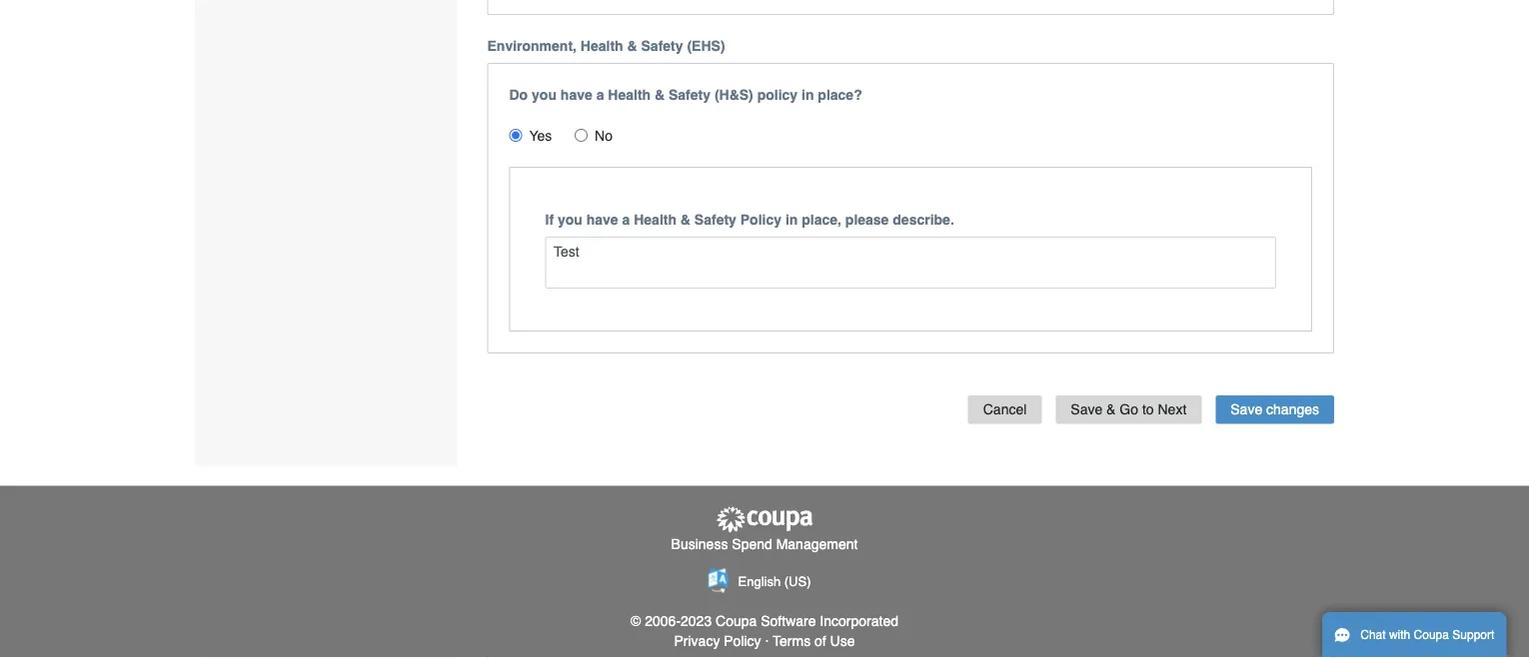 Task type: vqa. For each thing, say whether or not it's contained in the screenshot.
Customer Access 'BUTTON'
no



Task type: describe. For each thing, give the bounding box(es) containing it.
health for if
[[634, 212, 677, 228]]

health for do
[[608, 87, 651, 103]]

1 vertical spatial in
[[786, 212, 798, 228]]

please
[[846, 212, 889, 228]]

english
[[738, 576, 781, 591]]

with
[[1390, 629, 1411, 643]]

privacy
[[674, 634, 720, 650]]

place?
[[818, 87, 863, 103]]

privacy policy
[[674, 634, 762, 650]]

0 vertical spatial health
[[581, 38, 624, 54]]

no
[[595, 128, 613, 144]]

to
[[1143, 403, 1154, 419]]

chat
[[1361, 629, 1386, 643]]

save changes
[[1231, 403, 1320, 419]]

2006-
[[645, 614, 681, 630]]

(h&s)
[[715, 87, 754, 103]]

2023
[[681, 614, 712, 630]]

business
[[672, 537, 728, 553]]

you for do
[[532, 87, 557, 103]]

1 horizontal spatial in
[[802, 87, 814, 103]]

business spend management
[[672, 537, 858, 553]]

save for save changes
[[1231, 403, 1263, 419]]

have for do
[[561, 87, 593, 103]]

0 horizontal spatial coupa
[[716, 614, 757, 630]]

& inside button
[[1107, 403, 1116, 419]]

environment,
[[487, 38, 577, 54]]

place,
[[802, 212, 842, 228]]

describe.
[[893, 212, 955, 228]]

0 vertical spatial policy
[[741, 212, 782, 228]]

save & go to next
[[1071, 403, 1187, 419]]

(us)
[[785, 576, 811, 591]]

environment, health & safety (ehs)
[[487, 38, 725, 54]]

if
[[545, 212, 554, 228]]

(ehs)
[[687, 38, 725, 54]]

0 vertical spatial safety
[[641, 38, 683, 54]]

save & go to next button
[[1056, 396, 1202, 425]]

support
[[1453, 629, 1495, 643]]



Task type: locate. For each thing, give the bounding box(es) containing it.
terms of use link
[[773, 634, 855, 650]]

save changes button
[[1216, 396, 1335, 425]]

2 save from the left
[[1231, 403, 1263, 419]]

a for if
[[622, 212, 630, 228]]

safety for policy
[[695, 212, 737, 228]]

health
[[581, 38, 624, 54], [608, 87, 651, 103], [634, 212, 677, 228]]

coupa inside 'button'
[[1414, 629, 1450, 643]]

a
[[597, 87, 604, 103], [622, 212, 630, 228]]

have
[[561, 87, 593, 103], [587, 212, 619, 228]]

coupa supplier portal image
[[715, 507, 815, 535]]

save left go
[[1071, 403, 1103, 419]]

next
[[1158, 403, 1187, 419]]

save left the changes
[[1231, 403, 1263, 419]]

policy
[[758, 87, 798, 103]]

2 vertical spatial health
[[634, 212, 677, 228]]

a up no
[[597, 87, 604, 103]]

1 vertical spatial health
[[608, 87, 651, 103]]

safety for (h&s)
[[669, 87, 711, 103]]

0 horizontal spatial save
[[1071, 403, 1103, 419]]

if you have a health & safety policy in place, please describe.
[[545, 212, 955, 228]]

you right if
[[558, 212, 583, 228]]

policy down © 2006-2023 coupa software incorporated
[[724, 634, 762, 650]]

of
[[815, 634, 827, 650]]

you right do
[[532, 87, 557, 103]]

spend
[[732, 537, 773, 553]]

have right if
[[587, 212, 619, 228]]

in left place,
[[786, 212, 798, 228]]

&
[[627, 38, 638, 54], [655, 87, 665, 103], [681, 212, 691, 228], [1107, 403, 1116, 419]]

chat with coupa support button
[[1323, 613, 1507, 659]]

english (us)
[[738, 576, 811, 591]]

0 horizontal spatial in
[[786, 212, 798, 228]]

1 vertical spatial have
[[587, 212, 619, 228]]

yes
[[529, 128, 552, 144]]

1 vertical spatial a
[[622, 212, 630, 228]]

coupa up 'privacy policy'
[[716, 614, 757, 630]]

None radio
[[575, 129, 588, 142]]

changes
[[1267, 403, 1320, 419]]

go
[[1120, 403, 1139, 419]]

cancel link
[[969, 396, 1042, 425]]

1 horizontal spatial save
[[1231, 403, 1263, 419]]

do you have a health & safety (h&s) policy in place?
[[509, 87, 863, 103]]

chat with coupa support
[[1361, 629, 1495, 643]]

you for if
[[558, 212, 583, 228]]

1 vertical spatial policy
[[724, 634, 762, 650]]

If you have a Health & Safety Policy in place, please describe. text field
[[545, 237, 1277, 289]]

policy left place,
[[741, 212, 782, 228]]

management
[[777, 537, 858, 553]]

1 horizontal spatial you
[[558, 212, 583, 228]]

1 vertical spatial safety
[[669, 87, 711, 103]]

coupa
[[716, 614, 757, 630], [1414, 629, 1450, 643]]

terms
[[773, 634, 811, 650]]

save
[[1071, 403, 1103, 419], [1231, 403, 1263, 419]]

a for do
[[597, 87, 604, 103]]

have for if
[[587, 212, 619, 228]]

None radio
[[509, 129, 522, 142]]

safety
[[641, 38, 683, 54], [669, 87, 711, 103], [695, 212, 737, 228]]

do
[[509, 87, 528, 103]]

2 vertical spatial safety
[[695, 212, 737, 228]]

in right policy
[[802, 87, 814, 103]]

in
[[802, 87, 814, 103], [786, 212, 798, 228]]

privacy policy link
[[674, 634, 762, 650]]

terms of use
[[773, 634, 855, 650]]

you
[[532, 87, 557, 103], [558, 212, 583, 228]]

0 vertical spatial in
[[802, 87, 814, 103]]

policy
[[741, 212, 782, 228], [724, 634, 762, 650]]

have down 'environment, health & safety (ehs)' at the left top of page
[[561, 87, 593, 103]]

©
[[631, 614, 641, 630]]

1 horizontal spatial coupa
[[1414, 629, 1450, 643]]

© 2006-2023 coupa software incorporated
[[631, 614, 899, 630]]

software
[[761, 614, 816, 630]]

0 vertical spatial a
[[597, 87, 604, 103]]

1 save from the left
[[1071, 403, 1103, 419]]

use
[[831, 634, 855, 650]]

save for save & go to next
[[1071, 403, 1103, 419]]

1 horizontal spatial a
[[622, 212, 630, 228]]

0 vertical spatial have
[[561, 87, 593, 103]]

0 horizontal spatial you
[[532, 87, 557, 103]]

coupa right with
[[1414, 629, 1450, 643]]

cancel
[[984, 403, 1027, 419]]

a right if
[[622, 212, 630, 228]]

0 horizontal spatial a
[[597, 87, 604, 103]]

1 vertical spatial you
[[558, 212, 583, 228]]

0 vertical spatial you
[[532, 87, 557, 103]]

incorporated
[[820, 614, 899, 630]]



